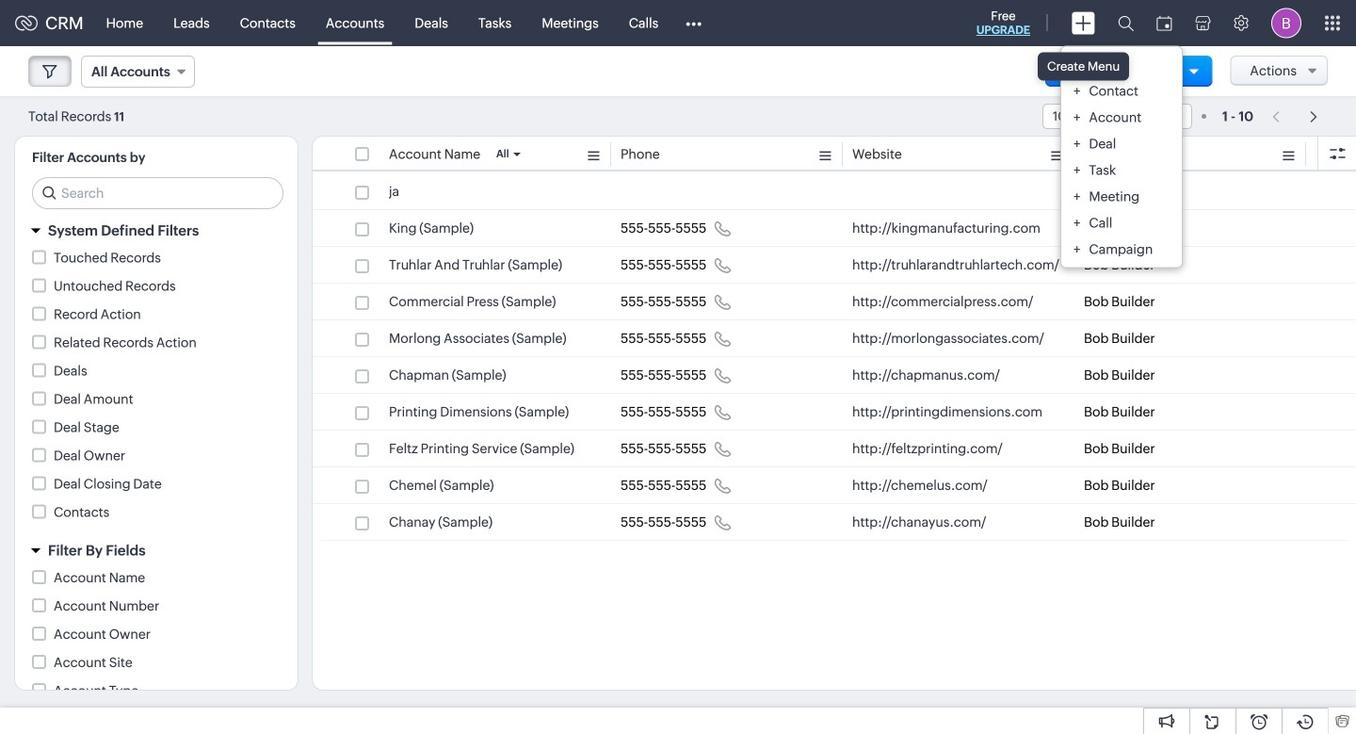Task type: describe. For each thing, give the bounding box(es) containing it.
profile element
[[1261, 0, 1314, 46]]

search image
[[1118, 15, 1134, 31]]

create menu image
[[1072, 12, 1096, 34]]



Task type: vqa. For each thing, say whether or not it's contained in the screenshot.
create menu Image
yes



Task type: locate. For each thing, give the bounding box(es) containing it.
Other Modules field
[[674, 8, 714, 38]]

logo image
[[15, 16, 38, 31]]

row group
[[313, 173, 1357, 541]]

Search text field
[[33, 178, 283, 208]]

profile image
[[1272, 8, 1302, 38]]

calendar image
[[1157, 16, 1173, 31]]

create menu element
[[1061, 0, 1107, 46]]

None field
[[81, 56, 195, 88], [1043, 104, 1193, 129], [81, 56, 195, 88], [1043, 104, 1193, 129]]

search element
[[1107, 0, 1146, 46]]



